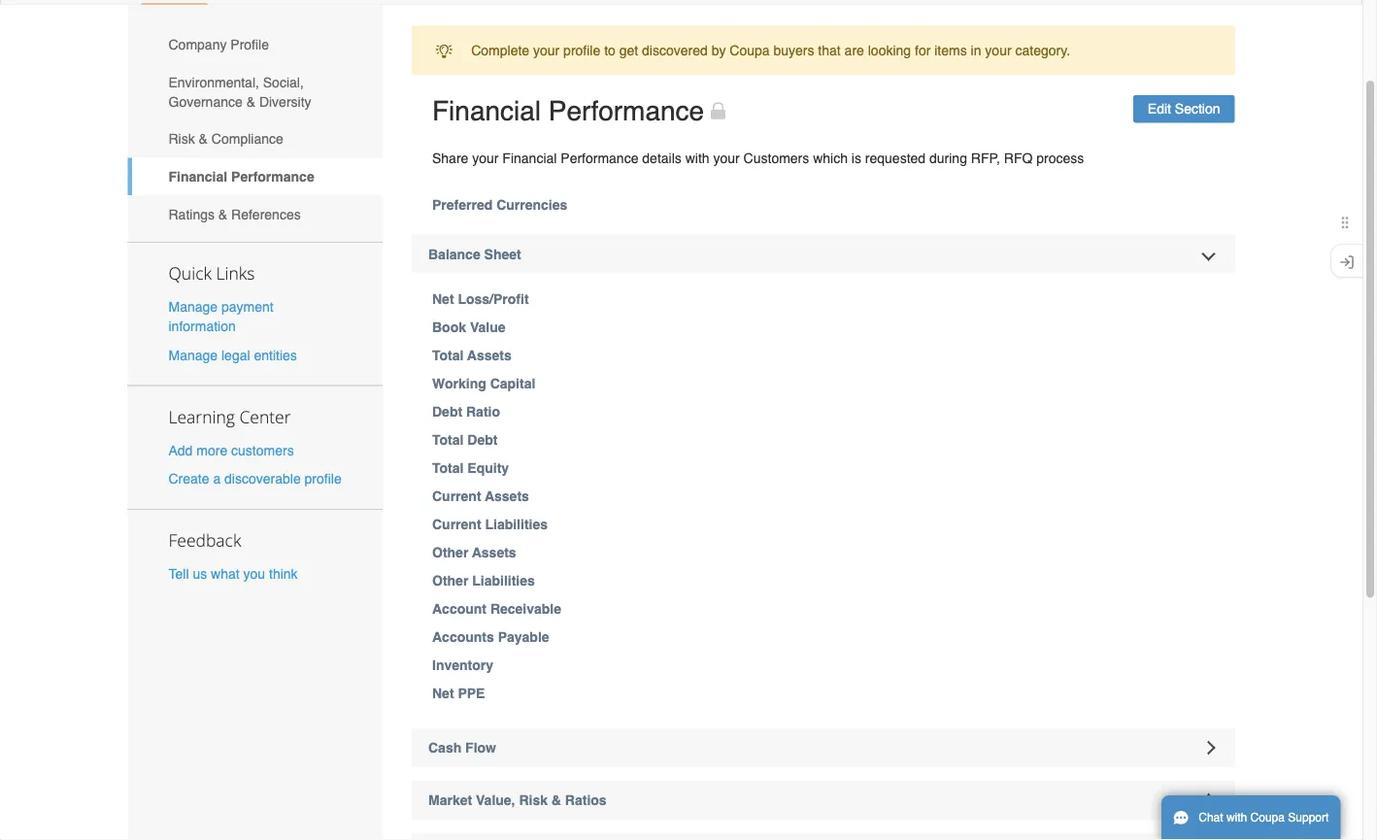 Task type: describe. For each thing, give the bounding box(es) containing it.
chat with coupa support
[[1199, 811, 1330, 825]]

references
[[231, 206, 301, 222]]

0 horizontal spatial debt
[[432, 404, 463, 419]]

share
[[432, 150, 469, 166]]

capital
[[490, 376, 536, 391]]

are
[[845, 42, 865, 58]]

social,
[[263, 74, 304, 90]]

0 horizontal spatial with
[[686, 150, 710, 166]]

2 vertical spatial financial
[[169, 169, 228, 184]]

coupa inside button
[[1251, 811, 1286, 825]]

net for net ppe
[[432, 686, 454, 701]]

tell
[[169, 566, 189, 582]]

manage payment information link
[[169, 299, 274, 334]]

equity
[[468, 460, 509, 476]]

0 vertical spatial performance
[[549, 96, 705, 127]]

quick links
[[169, 262, 255, 285]]

assets for current assets
[[485, 488, 529, 504]]

looking
[[868, 42, 912, 58]]

balance sheet
[[429, 246, 522, 262]]

1 vertical spatial financial
[[503, 150, 557, 166]]

preferred
[[432, 197, 493, 212]]

current liabilities
[[432, 516, 548, 532]]

by
[[712, 42, 726, 58]]

add
[[169, 443, 193, 458]]

flow
[[466, 740, 497, 756]]

company profile link
[[128, 26, 383, 63]]

payable
[[498, 629, 550, 645]]

buyers
[[774, 42, 815, 58]]

more
[[197, 443, 228, 458]]

market value, risk & ratios
[[429, 793, 607, 809]]

items
[[935, 42, 968, 58]]

tell us what you think
[[169, 566, 298, 582]]

risk & compliance
[[169, 131, 284, 147]]

profile
[[231, 37, 269, 52]]

is
[[852, 150, 862, 166]]

net loss/profit
[[432, 291, 529, 307]]

requested
[[866, 150, 926, 166]]

total assets
[[432, 347, 512, 363]]

during
[[930, 150, 968, 166]]

edit section link
[[1134, 95, 1236, 123]]

0 vertical spatial risk
[[169, 131, 195, 147]]

a
[[213, 471, 221, 487]]

total for total assets
[[432, 347, 464, 363]]

get
[[620, 42, 639, 58]]

us
[[193, 566, 207, 582]]

performance inside financial performance link
[[231, 169, 315, 184]]

market value, risk & ratios button
[[412, 781, 1236, 820]]

current assets
[[432, 488, 529, 504]]

your right 'in'
[[986, 42, 1012, 58]]

market value, risk & ratios heading
[[412, 781, 1236, 820]]

net for net loss/profit
[[432, 291, 454, 307]]

complete your profile to get discovered by coupa buyers that are looking for items in your category.
[[471, 42, 1071, 58]]

chat with coupa support button
[[1162, 796, 1341, 841]]

market
[[429, 793, 472, 809]]

edit section
[[1148, 101, 1221, 117]]

1 vertical spatial performance
[[561, 150, 639, 166]]

rfq
[[1005, 150, 1033, 166]]

assets for total assets
[[467, 347, 512, 363]]

current for current liabilities
[[432, 516, 482, 532]]

add more customers
[[169, 443, 294, 458]]

complete
[[471, 42, 530, 58]]

ratios
[[565, 793, 607, 809]]

customers
[[231, 443, 294, 458]]

payment
[[222, 299, 274, 315]]

liabilities for current liabilities
[[485, 516, 548, 532]]

information
[[169, 319, 236, 334]]

1 vertical spatial financial performance
[[169, 169, 315, 184]]

discoverable
[[225, 471, 301, 487]]

inventory
[[432, 657, 494, 673]]

create a discoverable profile link
[[169, 471, 342, 487]]

working
[[432, 376, 487, 391]]

total equity
[[432, 460, 509, 476]]

company
[[169, 37, 227, 52]]

ratings & references link
[[128, 195, 383, 233]]

cash
[[429, 740, 462, 756]]

complete your profile to get discovered by coupa buyers that are looking for items in your category. alert
[[412, 26, 1236, 75]]

& inside environmental, social, governance & diversity
[[246, 94, 256, 109]]

which
[[814, 150, 848, 166]]

balance sheet heading
[[412, 235, 1236, 274]]

& inside dropdown button
[[552, 793, 562, 809]]

governance
[[169, 94, 243, 109]]

& right ratings
[[219, 206, 228, 222]]

manage legal entities
[[169, 347, 297, 363]]

category.
[[1016, 42, 1071, 58]]

value
[[470, 319, 506, 335]]

add more customers link
[[169, 443, 294, 458]]

environmental, social, governance & diversity link
[[128, 63, 383, 120]]

0 vertical spatial financial performance
[[432, 96, 705, 127]]

manage payment information
[[169, 299, 274, 334]]

other assets
[[432, 545, 517, 560]]

customers
[[744, 150, 810, 166]]

share your financial performance details with your customers which is requested during rfp, rfq process
[[432, 150, 1085, 166]]

entities
[[254, 347, 297, 363]]



Task type: vqa. For each thing, say whether or not it's contained in the screenshot.
Fiscal Representatives LINK
no



Task type: locate. For each thing, give the bounding box(es) containing it.
current for current assets
[[432, 488, 482, 504]]

liabilities for other liabilities
[[472, 573, 535, 588]]

other up account
[[432, 573, 469, 588]]

profile right discoverable
[[305, 471, 342, 487]]

profile
[[564, 42, 601, 58], [305, 471, 342, 487]]

financial up share
[[432, 96, 541, 127]]

2 other from the top
[[432, 573, 469, 588]]

with
[[686, 150, 710, 166], [1227, 811, 1248, 825]]

cash flow button
[[412, 729, 1236, 768]]

1 current from the top
[[432, 488, 482, 504]]

1 horizontal spatial coupa
[[1251, 811, 1286, 825]]

section
[[1176, 101, 1221, 117]]

debt ratio
[[432, 404, 500, 419]]

chat
[[1199, 811, 1224, 825]]

loss/profit
[[458, 291, 529, 307]]

1 horizontal spatial profile
[[564, 42, 601, 58]]

current up other assets
[[432, 516, 482, 532]]

& left diversity
[[246, 94, 256, 109]]

process
[[1037, 150, 1085, 166]]

0 vertical spatial financial
[[432, 96, 541, 127]]

1 manage from the top
[[169, 299, 218, 315]]

0 horizontal spatial risk
[[169, 131, 195, 147]]

1 horizontal spatial financial performance
[[432, 96, 705, 127]]

0 vertical spatial with
[[686, 150, 710, 166]]

profile left the to
[[564, 42, 601, 58]]

performance
[[549, 96, 705, 127], [561, 150, 639, 166], [231, 169, 315, 184]]

1 vertical spatial risk
[[519, 793, 548, 809]]

think
[[269, 566, 298, 582]]

1 horizontal spatial debt
[[468, 432, 498, 448]]

1 vertical spatial current
[[432, 516, 482, 532]]

diversity
[[259, 94, 312, 109]]

liabilities up account receivable
[[472, 573, 535, 588]]

1 vertical spatial manage
[[169, 347, 218, 363]]

with inside button
[[1227, 811, 1248, 825]]

learning center
[[169, 405, 291, 428]]

risk inside dropdown button
[[519, 793, 548, 809]]

1 total from the top
[[432, 347, 464, 363]]

what
[[211, 566, 240, 582]]

& down governance
[[199, 131, 208, 147]]

learning
[[169, 405, 235, 428]]

financial up ratings
[[169, 169, 228, 184]]

2 net from the top
[[432, 686, 454, 701]]

working capital
[[432, 376, 536, 391]]

1 vertical spatial assets
[[485, 488, 529, 504]]

rfp,
[[972, 150, 1001, 166]]

manage inside manage payment information
[[169, 299, 218, 315]]

total for total debt
[[432, 432, 464, 448]]

ppe
[[458, 686, 485, 701]]

cash flow heading
[[412, 729, 1236, 768]]

0 horizontal spatial coupa
[[730, 42, 770, 58]]

2 vertical spatial performance
[[231, 169, 315, 184]]

manage
[[169, 299, 218, 315], [169, 347, 218, 363]]

currencies
[[497, 197, 568, 212]]

&
[[246, 94, 256, 109], [199, 131, 208, 147], [219, 206, 228, 222], [552, 793, 562, 809]]

financial up currencies
[[503, 150, 557, 166]]

1 vertical spatial total
[[432, 432, 464, 448]]

0 vertical spatial net
[[432, 291, 454, 307]]

value,
[[476, 793, 516, 809]]

net
[[432, 291, 454, 307], [432, 686, 454, 701]]

total debt
[[432, 432, 498, 448]]

0 vertical spatial total
[[432, 347, 464, 363]]

risk down governance
[[169, 131, 195, 147]]

1 vertical spatial debt
[[468, 432, 498, 448]]

accounts
[[432, 629, 494, 645]]

environmental, social, governance & diversity
[[169, 74, 312, 109]]

coupa right by
[[730, 42, 770, 58]]

accounts payable
[[432, 629, 550, 645]]

details
[[643, 150, 682, 166]]

assets
[[467, 347, 512, 363], [485, 488, 529, 504], [472, 545, 517, 560]]

1 horizontal spatial with
[[1227, 811, 1248, 825]]

account
[[432, 601, 487, 617]]

1 net from the top
[[432, 291, 454, 307]]

book value
[[432, 319, 506, 335]]

0 vertical spatial liabilities
[[485, 516, 548, 532]]

net up book
[[432, 291, 454, 307]]

2 vertical spatial assets
[[472, 545, 517, 560]]

net left ppe
[[432, 686, 454, 701]]

1 vertical spatial with
[[1227, 811, 1248, 825]]

in
[[971, 42, 982, 58]]

financial performance link
[[128, 158, 383, 195]]

heading
[[412, 834, 1236, 841]]

total down total debt
[[432, 460, 464, 476]]

performance left details at left top
[[561, 150, 639, 166]]

your left customers
[[714, 150, 740, 166]]

1 horizontal spatial risk
[[519, 793, 548, 809]]

edit
[[1148, 101, 1172, 117]]

manage up information
[[169, 299, 218, 315]]

2 current from the top
[[432, 516, 482, 532]]

receivable
[[491, 601, 562, 617]]

0 vertical spatial current
[[432, 488, 482, 504]]

1 vertical spatial net
[[432, 686, 454, 701]]

current down total equity in the left of the page
[[432, 488, 482, 504]]

1 other from the top
[[432, 545, 469, 560]]

debt down ratio
[[468, 432, 498, 448]]

total for total equity
[[432, 460, 464, 476]]

financial performance down compliance
[[169, 169, 315, 184]]

total down book
[[432, 347, 464, 363]]

tell us what you think button
[[169, 564, 298, 584]]

other up other liabilities
[[432, 545, 469, 560]]

2 vertical spatial total
[[432, 460, 464, 476]]

liabilities
[[485, 516, 548, 532], [472, 573, 535, 588]]

risk & compliance link
[[128, 120, 383, 158]]

book
[[432, 319, 466, 335]]

1 vertical spatial liabilities
[[472, 573, 535, 588]]

0 vertical spatial coupa
[[730, 42, 770, 58]]

& left ratios
[[552, 793, 562, 809]]

that
[[819, 42, 841, 58]]

2 manage from the top
[[169, 347, 218, 363]]

assets for other assets
[[472, 545, 517, 560]]

0 vertical spatial debt
[[432, 404, 463, 419]]

links
[[216, 262, 255, 285]]

balance sheet button
[[412, 235, 1236, 274]]

performance up details at left top
[[549, 96, 705, 127]]

assets down value
[[467, 347, 512, 363]]

account receivable
[[432, 601, 562, 617]]

assets up current liabilities
[[485, 488, 529, 504]]

manage down information
[[169, 347, 218, 363]]

your right complete
[[533, 42, 560, 58]]

0 vertical spatial other
[[432, 545, 469, 560]]

coupa
[[730, 42, 770, 58], [1251, 811, 1286, 825]]

manage legal entities link
[[169, 347, 297, 363]]

create
[[169, 471, 209, 487]]

quick
[[169, 262, 212, 285]]

0 vertical spatial assets
[[467, 347, 512, 363]]

1 vertical spatial coupa
[[1251, 811, 1286, 825]]

risk right value,
[[519, 793, 548, 809]]

balance
[[429, 246, 481, 262]]

with right chat
[[1227, 811, 1248, 825]]

coupa left support
[[1251, 811, 1286, 825]]

preferred currencies
[[432, 197, 568, 212]]

ratings & references
[[169, 206, 301, 222]]

other for other liabilities
[[432, 573, 469, 588]]

net ppe
[[432, 686, 485, 701]]

environmental,
[[169, 74, 259, 90]]

with right details at left top
[[686, 150, 710, 166]]

1 vertical spatial profile
[[305, 471, 342, 487]]

create a discoverable profile
[[169, 471, 342, 487]]

liabilities down current assets at the left bottom of the page
[[485, 516, 548, 532]]

other
[[432, 545, 469, 560], [432, 573, 469, 588]]

0 horizontal spatial financial performance
[[169, 169, 315, 184]]

3 total from the top
[[432, 460, 464, 476]]

assets down current liabilities
[[472, 545, 517, 560]]

1 vertical spatial other
[[432, 573, 469, 588]]

manage for manage legal entities
[[169, 347, 218, 363]]

0 vertical spatial profile
[[564, 42, 601, 58]]

2 total from the top
[[432, 432, 464, 448]]

to
[[605, 42, 616, 58]]

for
[[915, 42, 931, 58]]

your right share
[[473, 150, 499, 166]]

profile inside alert
[[564, 42, 601, 58]]

center
[[240, 405, 291, 428]]

current
[[432, 488, 482, 504], [432, 516, 482, 532]]

manage for manage payment information
[[169, 299, 218, 315]]

performance up the references
[[231, 169, 315, 184]]

support
[[1289, 811, 1330, 825]]

debt down working
[[432, 404, 463, 419]]

coupa inside alert
[[730, 42, 770, 58]]

0 vertical spatial manage
[[169, 299, 218, 315]]

you
[[243, 566, 265, 582]]

total down "debt ratio"
[[432, 432, 464, 448]]

cash flow
[[429, 740, 497, 756]]

0 horizontal spatial profile
[[305, 471, 342, 487]]

debt
[[432, 404, 463, 419], [468, 432, 498, 448]]

other for other assets
[[432, 545, 469, 560]]

risk
[[169, 131, 195, 147], [519, 793, 548, 809]]

ratio
[[466, 404, 500, 419]]

financial performance down the to
[[432, 96, 705, 127]]

legal
[[222, 347, 250, 363]]

ratings
[[169, 206, 215, 222]]



